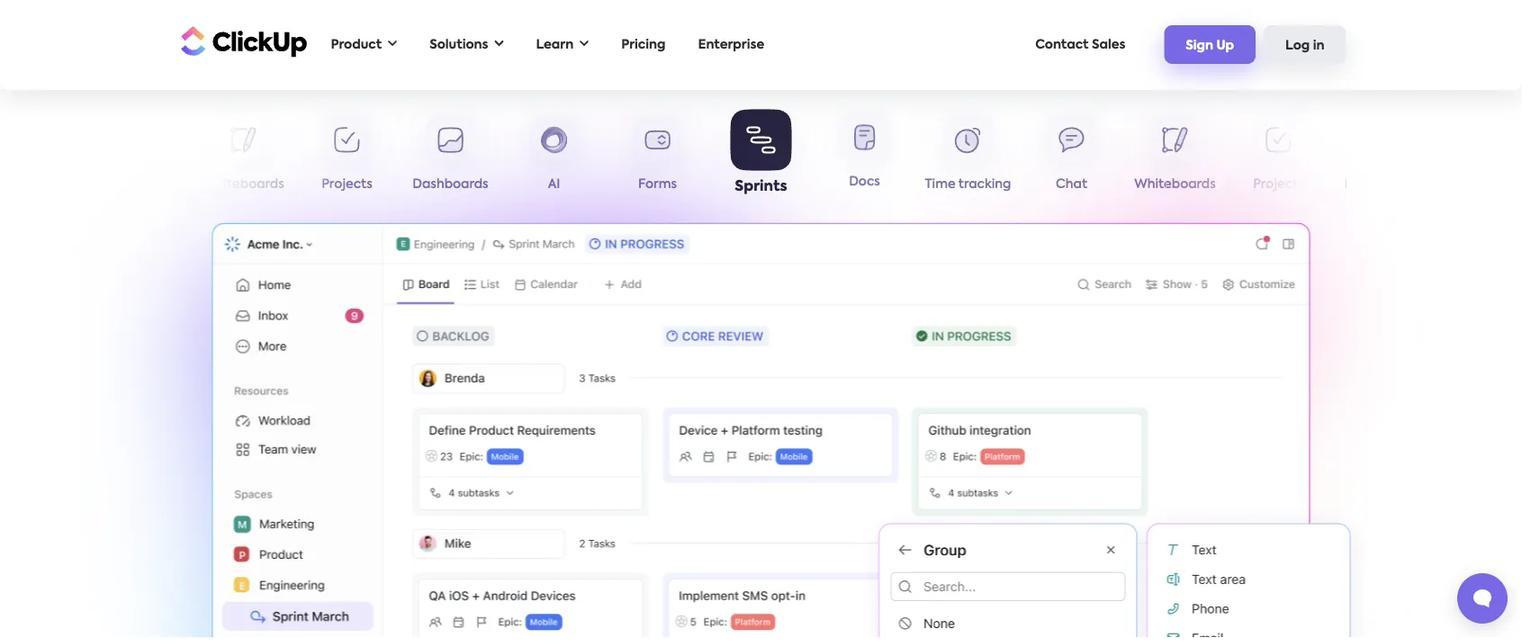 Task type: locate. For each thing, give the bounding box(es) containing it.
1 horizontal spatial whiteboards
[[1134, 178, 1216, 191]]

ai button
[[502, 115, 606, 198]]

1 horizontal spatial projects
[[1253, 178, 1304, 191]]

chat
[[124, 178, 156, 191], [1056, 178, 1087, 191]]

1 projects button from the left
[[295, 115, 399, 198]]

pricing link
[[612, 26, 675, 63]]

contact sales
[[1035, 38, 1125, 51]]

2 dashboards button from the left
[[1330, 115, 1434, 198]]

0 horizontal spatial whiteboards
[[203, 178, 284, 191]]

1 horizontal spatial projects button
[[1227, 115, 1330, 198]]

whiteboards for 2nd whiteboards button from the right
[[203, 178, 284, 191]]

learn button
[[527, 26, 598, 63]]

chat button
[[88, 115, 192, 198], [1020, 115, 1123, 198]]

0 horizontal spatial projects
[[322, 178, 372, 191]]

0 horizontal spatial chat button
[[88, 115, 192, 198]]

whiteboards
[[203, 178, 284, 191], [1134, 178, 1216, 191]]

clickup image
[[176, 24, 307, 58]]

2 chat from the left
[[1056, 178, 1087, 191]]

projects button
[[295, 115, 399, 198], [1227, 115, 1330, 198]]

1 horizontal spatial chat button
[[1020, 115, 1123, 198]]

1 whiteboards from the left
[[203, 178, 284, 191]]

sign up button
[[1164, 25, 1256, 64]]

0 horizontal spatial chat
[[124, 178, 156, 191]]

2 projects from the left
[[1253, 178, 1304, 191]]

1 whiteboards button from the left
[[192, 115, 295, 198]]

sprints image
[[212, 223, 1310, 638], [856, 503, 1373, 638]]

projects for first projects button from left
[[322, 178, 372, 191]]

dashboards button
[[399, 115, 502, 198], [1330, 115, 1434, 198]]

whiteboards button
[[192, 115, 295, 198], [1123, 115, 1227, 198]]

projects
[[322, 178, 372, 191], [1253, 178, 1304, 191]]

dashboards
[[413, 178, 488, 191], [1344, 178, 1420, 191]]

0 horizontal spatial dashboards button
[[399, 115, 502, 198]]

1 horizontal spatial dashboards
[[1344, 178, 1420, 191]]

up
[[1216, 39, 1234, 52]]

1 horizontal spatial whiteboards button
[[1123, 115, 1227, 198]]

0 horizontal spatial projects button
[[295, 115, 399, 198]]

0 horizontal spatial whiteboards button
[[192, 115, 295, 198]]

learn
[[536, 38, 574, 51]]

1 projects from the left
[[322, 178, 372, 191]]

projects for 2nd projects button from left
[[1253, 178, 1304, 191]]

tracking
[[958, 178, 1011, 191]]

1 chat button from the left
[[88, 115, 192, 198]]

whiteboards for second whiteboards button from left
[[1134, 178, 1216, 191]]

enterprise link
[[689, 26, 773, 63]]

sales
[[1092, 38, 1125, 51]]

contact
[[1035, 38, 1089, 51]]

0 horizontal spatial dashboards
[[413, 178, 488, 191]]

1 horizontal spatial dashboards button
[[1330, 115, 1434, 198]]

1 horizontal spatial chat
[[1056, 178, 1087, 191]]

log in
[[1285, 39, 1325, 52]]

2 whiteboards from the left
[[1134, 178, 1216, 191]]



Task type: vqa. For each thing, say whether or not it's contained in the screenshot.
2nd The Projects BUTTON from the right
yes



Task type: describe. For each thing, give the bounding box(es) containing it.
2 chat button from the left
[[1020, 115, 1123, 198]]

2 projects button from the left
[[1227, 115, 1330, 198]]

docs
[[849, 177, 880, 189]]

2 whiteboards button from the left
[[1123, 115, 1227, 198]]

sprints button
[[709, 109, 813, 198]]

forms button
[[606, 115, 709, 198]]

product
[[331, 38, 382, 51]]

log in link
[[1264, 25, 1346, 64]]

1 dashboards button from the left
[[399, 115, 502, 198]]

time tracking button
[[916, 115, 1020, 198]]

in
[[1313, 39, 1325, 52]]

contact sales link
[[1026, 26, 1134, 63]]

docs button
[[813, 114, 916, 197]]

ai
[[548, 178, 560, 191]]

solutions
[[430, 38, 488, 51]]

sign up
[[1186, 39, 1234, 52]]

1 dashboards from the left
[[413, 178, 488, 191]]

log
[[1285, 39, 1310, 52]]

2 dashboards from the left
[[1344, 178, 1420, 191]]

solutions button
[[421, 26, 513, 63]]

enterprise
[[698, 38, 764, 51]]

forms
[[638, 178, 677, 191]]

time tracking
[[925, 178, 1011, 191]]

sign
[[1186, 39, 1213, 52]]

pricing
[[621, 38, 666, 51]]

sprints
[[735, 179, 787, 194]]

time
[[925, 178, 956, 191]]

product button
[[322, 26, 406, 63]]

1 chat from the left
[[124, 178, 156, 191]]



